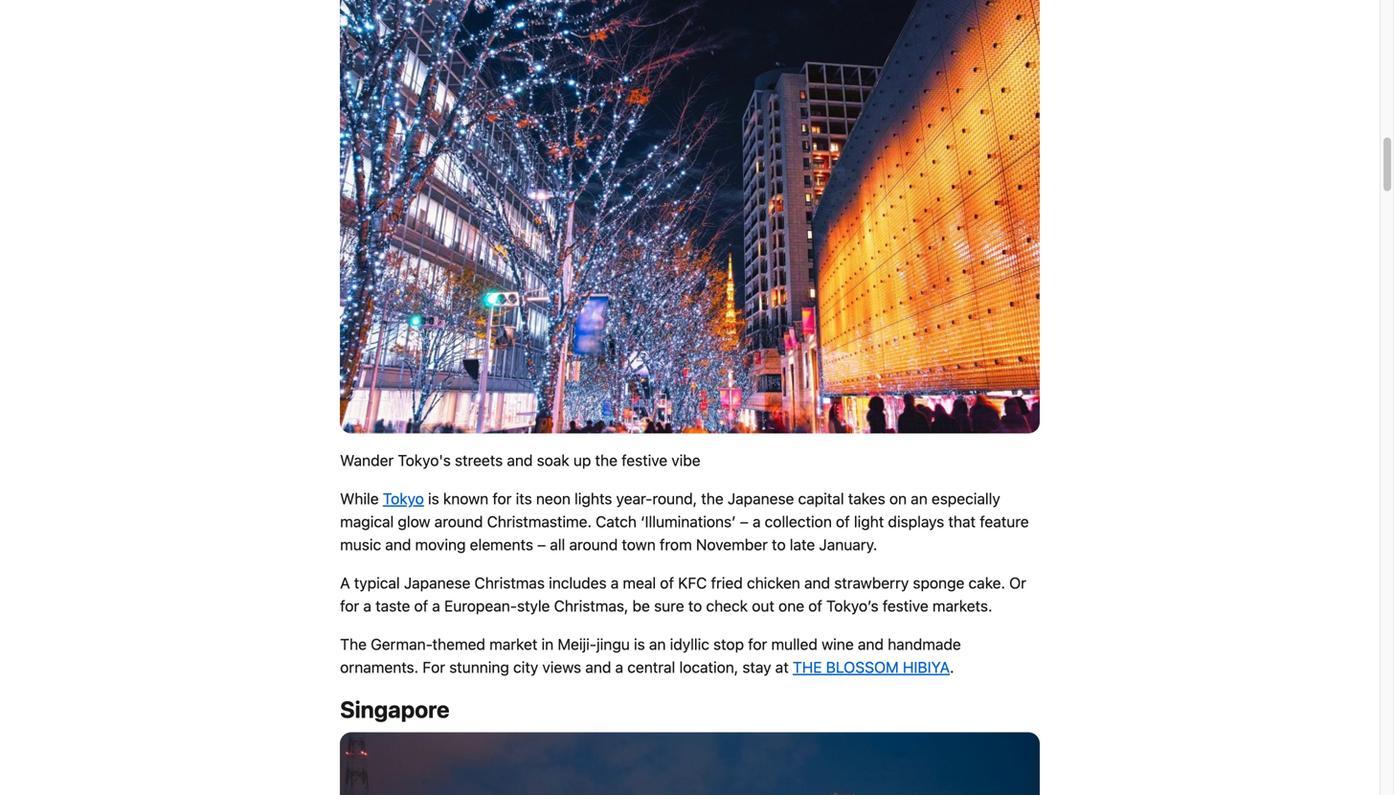 Task type: locate. For each thing, give the bounding box(es) containing it.
– left all
[[537, 535, 546, 554]]

festive up year-
[[622, 451, 668, 469]]

1 horizontal spatial to
[[772, 535, 786, 554]]

november
[[696, 535, 768, 554]]

0 horizontal spatial –
[[537, 535, 546, 554]]

2 horizontal spatial for
[[748, 635, 768, 653]]

typical
[[354, 574, 400, 592]]

0 horizontal spatial the
[[595, 451, 618, 469]]

takes
[[848, 489, 886, 508]]

the
[[793, 658, 822, 676]]

of up january.
[[836, 512, 850, 531]]

around down the known
[[435, 512, 483, 531]]

1 vertical spatial –
[[537, 535, 546, 554]]

of right the taste
[[414, 597, 428, 615]]

stunning
[[449, 658, 509, 676]]

0 vertical spatial an
[[911, 489, 928, 508]]

the blossom hibiya .
[[793, 658, 955, 676]]

blossom
[[826, 658, 899, 676]]

for left its
[[493, 489, 512, 508]]

– up november
[[740, 512, 749, 531]]

is inside is known for its neon lights year-round, the japanese capital takes on an especially magical glow around christmastime. catch 'illuminations' – a collection of light displays that feature music and moving elements – all around town from november to late january.
[[428, 489, 439, 508]]

japanese up 'collection'
[[728, 489, 794, 508]]

0 vertical spatial festive
[[622, 451, 668, 469]]

while tokyo
[[340, 489, 424, 508]]

for inside 'the german-themed market in meiji-jingu is an idyllic stop for mulled wine and handmade ornaments. for stunning city views and a central location, stay at'
[[748, 635, 768, 653]]

festive
[[622, 451, 668, 469], [883, 597, 929, 615]]

1 vertical spatial the
[[701, 489, 724, 508]]

0 horizontal spatial festive
[[622, 451, 668, 469]]

the up 'illuminations'
[[701, 489, 724, 508]]

january.
[[819, 535, 878, 554]]

tokyo link
[[383, 489, 424, 508]]

to down kfc
[[688, 597, 702, 615]]

–
[[740, 512, 749, 531], [537, 535, 546, 554]]

the german-themed market in meiji-jingu is an idyllic stop for mulled wine and handmade ornaments. for stunning city views and a central location, stay at
[[340, 635, 961, 676]]

japanese
[[728, 489, 794, 508], [404, 574, 471, 592]]

is up glow
[[428, 489, 439, 508]]

and down "jingu"
[[586, 658, 611, 676]]

elements
[[470, 535, 533, 554]]

1 vertical spatial to
[[688, 597, 702, 615]]

1 vertical spatial an
[[649, 635, 666, 653]]

of up the "sure"
[[660, 574, 674, 592]]

1 horizontal spatial around
[[569, 535, 618, 554]]

0 horizontal spatial to
[[688, 597, 702, 615]]

1 horizontal spatial the
[[701, 489, 724, 508]]

known
[[443, 489, 489, 508]]

is up central
[[634, 635, 645, 653]]

0 vertical spatial for
[[493, 489, 512, 508]]

1 horizontal spatial is
[[634, 635, 645, 653]]

1 horizontal spatial japanese
[[728, 489, 794, 508]]

around down catch
[[569, 535, 618, 554]]

ornaments.
[[340, 658, 419, 676]]

and up the blossom hibiya link
[[858, 635, 884, 653]]

for down a
[[340, 597, 359, 615]]

the inside is known for its neon lights year-round, the japanese capital takes on an especially magical glow around christmastime. catch 'illuminations' – a collection of light displays that feature music and moving elements – all around town from november to late january.
[[701, 489, 724, 508]]

of
[[836, 512, 850, 531], [660, 574, 674, 592], [414, 597, 428, 615], [809, 597, 823, 615]]

a up november
[[753, 512, 761, 531]]

and
[[507, 451, 533, 469], [385, 535, 411, 554], [805, 574, 831, 592], [858, 635, 884, 653], [586, 658, 611, 676]]

1 horizontal spatial an
[[911, 489, 928, 508]]

0 horizontal spatial is
[[428, 489, 439, 508]]

check
[[706, 597, 748, 615]]

of right 'one'
[[809, 597, 823, 615]]

'illuminations'
[[641, 512, 736, 531]]

for
[[493, 489, 512, 508], [340, 597, 359, 615], [748, 635, 768, 653]]

especially
[[932, 489, 1001, 508]]

for up stay
[[748, 635, 768, 653]]

around
[[435, 512, 483, 531], [569, 535, 618, 554]]

japanese down moving
[[404, 574, 471, 592]]

1 vertical spatial is
[[634, 635, 645, 653]]

2 vertical spatial for
[[748, 635, 768, 653]]

christmastime.
[[487, 512, 592, 531]]

0 vertical spatial is
[[428, 489, 439, 508]]

markets.
[[933, 597, 993, 615]]

1 vertical spatial for
[[340, 597, 359, 615]]

in
[[542, 635, 554, 653]]

a inside is known for its neon lights year-round, the japanese capital takes on an especially magical glow around christmastime. catch 'illuminations' – a collection of light displays that feature music and moving elements – all around town from november to late january.
[[753, 512, 761, 531]]

lights
[[575, 489, 612, 508]]

a down "jingu"
[[615, 658, 624, 676]]

wine
[[822, 635, 854, 653]]

light
[[854, 512, 884, 531]]

a down typical
[[363, 597, 372, 615]]

wander tokyo's streets and soak up the festive vibe
[[340, 451, 701, 469]]

late
[[790, 535, 815, 554]]

catch
[[596, 512, 637, 531]]

the
[[595, 451, 618, 469], [701, 489, 724, 508]]

1 horizontal spatial for
[[493, 489, 512, 508]]

festive down sponge at right
[[883, 597, 929, 615]]

tokyo
[[383, 489, 424, 508]]

1 vertical spatial japanese
[[404, 574, 471, 592]]

1 horizontal spatial –
[[740, 512, 749, 531]]

taste
[[376, 597, 410, 615]]

the blossom hibiya link
[[793, 658, 950, 676]]

for inside is known for its neon lights year-round, the japanese capital takes on an especially magical glow around christmastime. catch 'illuminations' – a collection of light displays that feature music and moving elements – all around town from november to late january.
[[493, 489, 512, 508]]

glow
[[398, 512, 431, 531]]

0 horizontal spatial around
[[435, 512, 483, 531]]

central
[[628, 658, 676, 676]]

feature
[[980, 512, 1029, 531]]

and inside the a typical japanese christmas includes a meal of kfc fried chicken and strawberry sponge cake. or for a taste of a european-style christmas, be sure to check out one of tokyo's festive markets.
[[805, 574, 831, 592]]

music
[[340, 535, 381, 554]]

1 horizontal spatial festive
[[883, 597, 929, 615]]

an
[[911, 489, 928, 508], [649, 635, 666, 653]]

christmas,
[[554, 597, 629, 615]]

its
[[516, 489, 532, 508]]

0 horizontal spatial for
[[340, 597, 359, 615]]

for
[[423, 658, 445, 676]]

out
[[752, 597, 775, 615]]

1 vertical spatial festive
[[883, 597, 929, 615]]

hibiya
[[903, 658, 950, 676]]

at
[[776, 658, 789, 676]]

collection
[[765, 512, 832, 531]]

0 horizontal spatial japanese
[[404, 574, 471, 592]]

includes
[[549, 574, 607, 592]]

strawberry
[[835, 574, 909, 592]]

0 vertical spatial around
[[435, 512, 483, 531]]

and up 'one'
[[805, 574, 831, 592]]

0 vertical spatial japanese
[[728, 489, 794, 508]]

0 horizontal spatial an
[[649, 635, 666, 653]]

an right on at the right bottom of page
[[911, 489, 928, 508]]

and down glow
[[385, 535, 411, 554]]

to
[[772, 535, 786, 554], [688, 597, 702, 615]]

is
[[428, 489, 439, 508], [634, 635, 645, 653]]

on
[[890, 489, 907, 508]]

is known for its neon lights year-round, the japanese capital takes on an especially magical glow around christmastime. catch 'illuminations' – a collection of light displays that feature music and moving elements – all around town from november to late january.
[[340, 489, 1029, 554]]

an up central
[[649, 635, 666, 653]]

tokyo's
[[827, 597, 879, 615]]

a
[[340, 574, 350, 592]]

to left the late
[[772, 535, 786, 554]]

a
[[753, 512, 761, 531], [611, 574, 619, 592], [363, 597, 372, 615], [432, 597, 440, 615], [615, 658, 624, 676]]

the right the up
[[595, 451, 618, 469]]

location,
[[680, 658, 739, 676]]

0 vertical spatial to
[[772, 535, 786, 554]]



Task type: describe. For each thing, give the bounding box(es) containing it.
city
[[513, 658, 539, 676]]

kfc
[[678, 574, 707, 592]]

market
[[490, 635, 538, 653]]

displays
[[888, 512, 945, 531]]

up
[[574, 451, 591, 469]]

jingu
[[597, 635, 630, 653]]

meal
[[623, 574, 656, 592]]

meiji-
[[558, 635, 597, 653]]

1 vertical spatial around
[[569, 535, 618, 554]]

streets
[[455, 451, 503, 469]]

all
[[550, 535, 565, 554]]

a right the taste
[[432, 597, 440, 615]]

sure
[[654, 597, 684, 615]]

neon
[[536, 489, 571, 508]]

japanese inside the a typical japanese christmas includes a meal of kfc fried chicken and strawberry sponge cake. or for a taste of a european-style christmas, be sure to check out one of tokyo's festive markets.
[[404, 574, 471, 592]]

style
[[517, 597, 550, 615]]

the
[[340, 635, 367, 653]]

soak
[[537, 451, 570, 469]]

one
[[779, 597, 805, 615]]

cake.
[[969, 574, 1006, 592]]

an inside 'the german-themed market in meiji-jingu is an idyllic stop for mulled wine and handmade ornaments. for stunning city views and a central location, stay at'
[[649, 635, 666, 653]]

stay
[[743, 658, 772, 676]]

themed
[[433, 635, 486, 653]]

mulled
[[772, 635, 818, 653]]

capital
[[798, 489, 844, 508]]

a typical japanese christmas includes a meal of kfc fried chicken and strawberry sponge cake. or for a taste of a european-style christmas, be sure to check out one of tokyo's festive markets.
[[340, 574, 1027, 615]]

handmade
[[888, 635, 961, 653]]

0 vertical spatial –
[[740, 512, 749, 531]]

japanese inside is known for its neon lights year-round, the japanese capital takes on an especially magical glow around christmastime. catch 'illuminations' – a collection of light displays that feature music and moving elements – all around town from november to late january.
[[728, 489, 794, 508]]

vibe
[[672, 451, 701, 469]]

wander
[[340, 451, 394, 469]]

tokyo's
[[398, 451, 451, 469]]

idyllic
[[670, 635, 710, 653]]

and left soak
[[507, 451, 533, 469]]

wander tokyo's streets and soak up the festive vibe image
[[340, 0, 1040, 433]]

to inside is known for its neon lights year-round, the japanese capital takes on an especially magical glow around christmastime. catch 'illuminations' – a collection of light displays that feature music and moving elements – all around town from november to late january.
[[772, 535, 786, 554]]

of inside is known for its neon lights year-round, the japanese capital takes on an especially magical glow around christmastime. catch 'illuminations' – a collection of light displays that feature music and moving elements – all around town from november to late january.
[[836, 512, 850, 531]]

european-
[[444, 597, 517, 615]]

year-
[[616, 489, 653, 508]]

town
[[622, 535, 656, 554]]

0 vertical spatial the
[[595, 451, 618, 469]]

is inside 'the german-themed market in meiji-jingu is an idyllic stop for mulled wine and handmade ornaments. for stunning city views and a central location, stay at'
[[634, 635, 645, 653]]

round,
[[653, 489, 697, 508]]

from
[[660, 535, 692, 554]]

and inside is known for its neon lights year-round, the japanese capital takes on an especially magical glow around christmastime. catch 'illuminations' – a collection of light displays that feature music and moving elements – all around town from november to late january.
[[385, 535, 411, 554]]

chicken
[[747, 574, 801, 592]]

or
[[1010, 574, 1027, 592]]

a inside 'the german-themed market in meiji-jingu is an idyllic stop for mulled wine and handmade ornaments. for stunning city views and a central location, stay at'
[[615, 658, 624, 676]]

a left the meal
[[611, 574, 619, 592]]

christmas
[[475, 574, 545, 592]]

an inside is known for its neon lights year-round, the japanese capital takes on an especially magical glow around christmastime. catch 'illuminations' – a collection of light displays that feature music and moving elements – all around town from november to late january.
[[911, 489, 928, 508]]

singapore
[[340, 696, 450, 723]]

for inside the a typical japanese christmas includes a meal of kfc fried chicken and strawberry sponge cake. or for a taste of a european-style christmas, be sure to check out one of tokyo's festive markets.
[[340, 597, 359, 615]]

moving
[[415, 535, 466, 554]]

stop
[[714, 635, 744, 653]]

fried
[[711, 574, 743, 592]]

german-
[[371, 635, 433, 653]]

while
[[340, 489, 379, 508]]

.
[[950, 658, 955, 676]]

that
[[949, 512, 976, 531]]

views
[[543, 658, 582, 676]]

sponge
[[913, 574, 965, 592]]

to inside the a typical japanese christmas includes a meal of kfc fried chicken and strawberry sponge cake. or for a taste of a european-style christmas, be sure to check out one of tokyo's festive markets.
[[688, 597, 702, 615]]

be
[[633, 597, 650, 615]]

magical
[[340, 512, 394, 531]]

festive inside the a typical japanese christmas includes a meal of kfc fried chicken and strawberry sponge cake. or for a taste of a european-style christmas, be sure to check out one of tokyo's festive markets.
[[883, 597, 929, 615]]



Task type: vqa. For each thing, say whether or not it's contained in the screenshot.
Wander
yes



